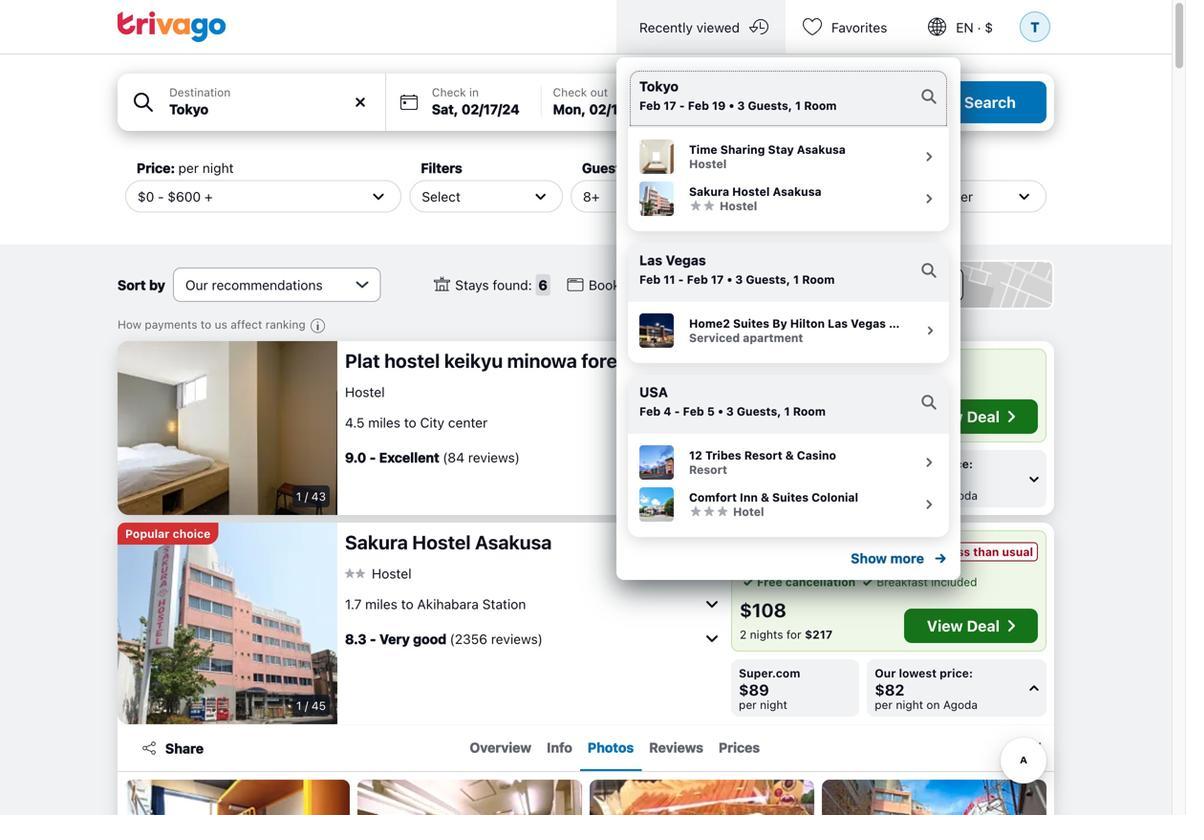 Task type: describe. For each thing, give the bounding box(es) containing it.
for for $108
[[786, 628, 801, 641]]

applied
[[771, 188, 818, 204]]

popular choice
[[125, 527, 211, 540]]

0 vertical spatial to
[[201, 318, 211, 331]]

info button
[[539, 725, 580, 771]]

4.5 miles to city center
[[345, 415, 488, 430]]

prices button
[[711, 725, 768, 771]]

2 hostel button from the top
[[345, 565, 411, 582]]

check out mon, 02/19/24
[[553, 86, 648, 117]]

1 left 43
[[296, 490, 301, 503]]

center inside button
[[448, 415, 488, 430]]

suites inside 'home2 suites by hilton las vegas northwest serviced apartment'
[[733, 317, 769, 330]]

1.7 miles to akihabara station
[[345, 596, 526, 612]]

hotel
[[733, 505, 764, 518]]

show more
[[851, 551, 924, 566]]

3 guests, 1 room for tokyo
[[737, 99, 837, 112]]

comfort
[[689, 491, 737, 504]]

booking.com
[[740, 358, 826, 374]]

4
[[663, 405, 671, 418]]

share
[[165, 740, 204, 756]]

- right the 8.3
[[370, 631, 376, 647]]

8.3
[[345, 631, 367, 647]]

1 vertical spatial filters
[[821, 188, 859, 204]]

02/17/24
[[462, 101, 520, 117]]

room inside the guests and rooms 3 guests, 1 room
[[820, 101, 857, 117]]

view for $108
[[927, 617, 963, 635]]

1 left the 45
[[296, 699, 301, 712]]

guest rating
[[582, 160, 663, 176]]

agoda inside our lowest price: $82 per night on agoda
[[943, 698, 978, 712]]

trivago logo image
[[118, 11, 227, 42]]

our for our lowest price:
[[875, 457, 896, 471]]

northwest
[[889, 317, 949, 330]]

plat hostel keikyu minowa forest button
[[345, 349, 693, 373]]

breakfast
[[877, 575, 928, 589]]

1 vertical spatial resort
[[689, 463, 727, 476]]

out
[[590, 86, 608, 99]]

las inside 'home2 suites by hilton las vegas northwest serviced apartment'
[[828, 317, 848, 330]]

rating
[[624, 160, 663, 176]]

room for las vegas
[[802, 273, 835, 286]]

- right 4
[[674, 405, 680, 418]]

view deal button for $81
[[904, 399, 1038, 434]]

- right 11
[[678, 273, 684, 286]]

to for plat
[[404, 415, 416, 430]]

$163
[[805, 419, 834, 432]]

8+
[[583, 189, 600, 204]]

$108
[[740, 599, 786, 621]]

las vegas
[[639, 252, 706, 268]]

recently viewed
[[639, 20, 740, 35]]

sakura inside "region"
[[689, 185, 729, 198]]

hostel inside time sharing stay asakusa hostel
[[689, 157, 727, 171]]

323
[[742, 277, 768, 293]]

1 / 43
[[296, 490, 326, 503]]

breakfast included
[[877, 575, 977, 589]]

less
[[944, 545, 970, 559]]

45
[[311, 699, 326, 712]]

show
[[851, 551, 887, 566]]

deal for $81
[[967, 408, 1000, 426]]

select
[[422, 189, 461, 204]]

breakfast included button
[[859, 573, 977, 591]]

1 down "property"
[[751, 190, 757, 203]]

sakura hostel asakusa inside button
[[345, 531, 552, 553]]

home2 suites by hilton las vegas northwest serviced apartment
[[689, 317, 949, 345]]

1 horizontal spatial suites
[[772, 491, 809, 504]]

payments
[[145, 318, 197, 331]]

deal for $108
[[967, 617, 1000, 635]]

super.com $89 per night
[[739, 667, 800, 712]]

booking
[[589, 277, 639, 293]]

sakura hostel asakusa inside "region"
[[689, 185, 821, 198]]

comfort inn & suites colonial
[[689, 491, 858, 504]]

and
[[784, 86, 804, 99]]

1 vertical spatial reviews)
[[491, 631, 543, 647]]

1 vertical spatial asakusa
[[773, 185, 821, 198]]

price: for our lowest price: $82 per night on agoda
[[940, 667, 973, 680]]

3 guests, 1 room for las vegas
[[735, 273, 835, 286]]

02/19/24
[[589, 101, 648, 117]]

tribes
[[705, 449, 741, 462]]

price: per night
[[137, 160, 234, 176]]

feb 4 - feb 5
[[639, 405, 715, 418]]

19
[[712, 99, 726, 112]]

to for sakura
[[401, 596, 413, 612]]

found:
[[493, 277, 532, 293]]

view deal for $81
[[927, 408, 1000, 426]]

/ for plat hostel keikyu minowa forest
[[305, 490, 308, 503]]

casino
[[797, 449, 836, 462]]

show more button
[[851, 549, 949, 569]]

en
[[956, 20, 974, 35]]

12% less than usual
[[909, 545, 1033, 559]]

11
[[663, 273, 675, 286]]

t button
[[1016, 0, 1054, 54]]

12%
[[909, 545, 934, 559]]

asakusa inside time sharing stay asakusa hostel
[[797, 143, 846, 156]]

check for mon,
[[553, 86, 587, 99]]

1 left the rooms
[[795, 99, 801, 112]]

$0 - $600 +
[[138, 189, 213, 204]]

akihabara
[[417, 596, 479, 612]]

time sharing stay asakusa hostel
[[689, 143, 846, 171]]

feb left the 19
[[688, 99, 709, 112]]

sakura inside button
[[345, 531, 408, 553]]

reviews
[[649, 739, 703, 755]]

usual
[[1002, 545, 1033, 559]]

1 horizontal spatial resort
[[744, 449, 782, 462]]

Destination search field
[[169, 99, 374, 119]]

good
[[413, 631, 446, 647]]

sakura hostel asakusa button
[[345, 530, 693, 554]]

1 horizontal spatial 17
[[711, 273, 724, 286]]

sakura hostel asakusa, (tokyo, japan) image
[[118, 523, 337, 724]]

in
[[469, 86, 479, 99]]

property
[[743, 160, 801, 176]]

1 on from the top
[[927, 489, 940, 502]]

lowest for our lowest price:
[[899, 457, 937, 471]]

nights for $81
[[750, 419, 783, 432]]

t
[[1031, 19, 1039, 35]]

free
[[757, 575, 782, 589]]

overview button
[[462, 725, 539, 771]]

city inside button
[[420, 415, 444, 430]]

3 inside the guests and rooms 3 guests, 1 room
[[743, 101, 752, 117]]

room for usa
[[793, 405, 826, 418]]

searched:
[[675, 277, 736, 293]]

feb 17 - feb 19
[[639, 99, 726, 112]]

excellent
[[379, 449, 439, 465]]

view deal for $108
[[927, 617, 1000, 635]]

destination
[[169, 86, 231, 99]]

(2356
[[450, 631, 487, 647]]

0 vertical spatial las
[[639, 252, 662, 268]]

3 guests, 1 room for usa
[[726, 405, 826, 418]]

0 vertical spatial filters
[[421, 160, 462, 176]]

popular choice button
[[118, 523, 218, 545]]

3 for las vegas
[[735, 273, 743, 286]]

$600
[[168, 189, 201, 204]]

by
[[149, 277, 165, 293]]

3 for tokyo
[[737, 99, 745, 112]]

region containing tokyo
[[616, 54, 960, 580]]

search
[[964, 93, 1016, 111]]

feb right 11
[[687, 273, 708, 286]]

feb 11 - feb 17
[[639, 273, 724, 286]]

rooms
[[808, 86, 841, 99]]

per inside expedia $83 per night
[[739, 489, 757, 502]]

feb left 4
[[639, 405, 661, 418]]

feb down tokyo
[[639, 99, 661, 112]]

ranking
[[265, 318, 306, 331]]

overview
[[470, 739, 531, 755]]



Task type: vqa. For each thing, say whether or not it's contained in the screenshot.
the topmost $96
no



Task type: locate. For each thing, give the bounding box(es) containing it.
miles inside 4.5 miles to city center button
[[368, 415, 400, 430]]

colonial
[[811, 491, 858, 504]]

1 vertical spatial 3 guests, 1 room
[[735, 273, 835, 286]]

3 guests, 1 room up by
[[735, 273, 835, 286]]

property type
[[743, 160, 834, 176]]

/ for sakura hostel asakusa
[[305, 699, 308, 712]]

2 / from the top
[[305, 699, 308, 712]]

0 horizontal spatial check
[[432, 86, 466, 99]]

0 horizontal spatial suites
[[733, 317, 769, 330]]

location
[[904, 160, 961, 176]]

lowest up $82
[[899, 667, 937, 680]]

1 lowest from the top
[[899, 457, 937, 471]]

2 view deal from the top
[[927, 617, 1000, 635]]

$83
[[739, 472, 769, 490]]

stays found: 6
[[455, 277, 548, 293]]

expedia inside expedia $83 per night
[[739, 457, 784, 471]]

1 horizontal spatial sakura hostel asakusa
[[689, 185, 821, 198]]

included
[[931, 575, 977, 589]]

9.0
[[345, 449, 366, 465]]

resort down 12
[[689, 463, 727, 476]]

0 vertical spatial 2
[[740, 419, 747, 432]]

check inside check in sat, 02/17/24
[[432, 86, 466, 99]]

expedia $83 per night
[[739, 457, 787, 502]]

tokyo
[[639, 78, 679, 94]]

1 horizontal spatial &
[[785, 449, 794, 462]]

plat hostel keikyu minowa forest, (tokyo, japan) image
[[118, 341, 337, 515]]

2 nights for $217
[[740, 628, 833, 641]]

hostel button up 1.7
[[345, 565, 411, 582]]

17 down tokyo
[[663, 99, 676, 112]]

view deal button down included
[[904, 609, 1038, 643]]

0 vertical spatial view deal
[[927, 408, 1000, 426]]

2 nights for $163
[[740, 419, 834, 432]]

las right hilton on the top
[[828, 317, 848, 330]]

on inside our lowest price: $82 per night on agoda
[[927, 698, 940, 712]]

3 right feb 11 - feb 17
[[735, 273, 743, 286]]

3 guests, 1 room up 2 nights for $163
[[726, 405, 826, 418]]

cancellation
[[785, 575, 856, 589]]

sakura hostel asakusa down "property"
[[689, 185, 821, 198]]

tab list containing overview
[[215, 725, 1014, 771]]

0 vertical spatial reviews)
[[468, 449, 520, 465]]

our lowest price: $82 per night on agoda
[[875, 667, 978, 712]]

1 horizontal spatial city
[[905, 189, 930, 204]]

43
[[311, 490, 326, 503]]

3 right the 19
[[737, 99, 745, 112]]

0 vertical spatial 17
[[663, 99, 676, 112]]

17 left 323
[[711, 273, 724, 286]]

sat,
[[432, 101, 458, 117]]

map button
[[794, 260, 1054, 310]]

plat
[[345, 349, 380, 372]]

night inside expedia $83 per night
[[760, 489, 787, 502]]

asakusa down property type
[[773, 185, 821, 198]]

very
[[380, 631, 410, 647]]

favorites link
[[786, 0, 910, 54]]

type
[[805, 160, 834, 176]]

las up sites
[[639, 252, 662, 268]]

1 vertical spatial our
[[875, 667, 896, 680]]

1 horizontal spatial center
[[933, 189, 973, 204]]

1 vertical spatial las
[[828, 317, 848, 330]]

price: down included
[[940, 667, 973, 680]]

share button
[[129, 731, 215, 766]]

on down the our lowest price:
[[927, 489, 940, 502]]

2 down $108
[[740, 628, 747, 641]]

expedia for expedia
[[740, 543, 792, 559]]

1 price: from the top
[[940, 457, 973, 471]]

1 view deal button from the top
[[904, 399, 1038, 434]]

hostel button
[[345, 383, 385, 400], [345, 565, 411, 582]]

1 vertical spatial /
[[305, 699, 308, 712]]

time
[[689, 143, 717, 156]]

2 vertical spatial 3 guests, 1 room
[[726, 405, 826, 418]]

sakura hostel asakusa up akihabara
[[345, 531, 552, 553]]

1 view deal from the top
[[927, 408, 1000, 426]]

to left us
[[201, 318, 211, 331]]

0 vertical spatial price:
[[940, 457, 973, 471]]

1 nights from the top
[[750, 419, 783, 432]]

expedia up $83
[[739, 457, 784, 471]]

2 check from the left
[[553, 86, 587, 99]]

view up the our lowest price:
[[927, 408, 963, 426]]

more
[[890, 551, 924, 566]]

photos
[[588, 739, 634, 755]]

mon,
[[553, 101, 586, 117]]

suites up apartment
[[733, 317, 769, 330]]

12 tribes resort & casino resort
[[689, 449, 836, 476]]

1 horizontal spatial sakura
[[689, 185, 729, 198]]

1 vertical spatial lowest
[[899, 667, 937, 680]]

& left casino
[[785, 449, 794, 462]]

1 vertical spatial view
[[927, 617, 963, 635]]

1 agoda from the top
[[943, 489, 978, 502]]

1
[[795, 99, 801, 112], [810, 101, 816, 117], [751, 190, 757, 203], [793, 273, 799, 286], [784, 405, 790, 418], [296, 490, 301, 503], [296, 699, 301, 712]]

0 horizontal spatial sakura
[[345, 531, 408, 553]]

usa
[[639, 384, 668, 400]]

our for our lowest price: $82 per night on agoda
[[875, 667, 896, 680]]

room up $163
[[793, 405, 826, 418]]

1 horizontal spatial filters
[[821, 188, 859, 204]]

0 vertical spatial resort
[[744, 449, 782, 462]]

asakusa up type
[[797, 143, 846, 156]]

how payments to us affect ranking
[[118, 318, 306, 331]]

1 / 45
[[296, 699, 326, 712]]

/ left 43
[[305, 490, 308, 503]]

0 vertical spatial expedia
[[739, 457, 784, 471]]

super.com
[[739, 667, 800, 680]]

to up 'very'
[[401, 596, 413, 612]]

0 horizontal spatial sakura hostel asakusa
[[345, 531, 552, 553]]

guests, down and
[[755, 101, 806, 117]]

night
[[202, 160, 234, 176], [760, 489, 787, 502], [896, 489, 923, 502], [760, 698, 787, 712], [896, 698, 923, 712]]

1 vertical spatial expedia
[[740, 543, 792, 559]]

2 on from the top
[[927, 698, 940, 712]]

1 horizontal spatial vegas
[[851, 317, 886, 330]]

forest
[[581, 349, 635, 372]]

/
[[305, 490, 308, 503], [305, 699, 308, 712]]

expedia for expedia $83 per night
[[739, 457, 784, 471]]

agoda right $82
[[943, 698, 978, 712]]

plat hostel keikyu minowa forest
[[345, 349, 635, 372]]

1 right 323
[[793, 273, 799, 286]]

0 horizontal spatial 17
[[663, 99, 676, 112]]

2 our from the top
[[875, 667, 896, 680]]

2 agoda from the top
[[943, 698, 978, 712]]

8.3 - very good (2356 reviews)
[[345, 631, 543, 647]]

check up mon,
[[553, 86, 587, 99]]

miles inside 1.7 miles to akihabara station button
[[365, 596, 397, 612]]

1 vertical spatial city
[[420, 415, 444, 430]]

1 vertical spatial sakura hostel asakusa
[[345, 531, 552, 553]]

3 for usa
[[726, 405, 734, 418]]

hostel
[[689, 157, 727, 171], [732, 185, 770, 198], [720, 199, 757, 213], [345, 384, 385, 400], [412, 531, 471, 553], [372, 566, 411, 581]]

lowest for our lowest price: $82 per night on agoda
[[899, 667, 937, 680]]

region
[[616, 54, 960, 580]]

(84
[[443, 449, 464, 465]]

hostel button down plat
[[345, 383, 385, 400]]

home2
[[689, 317, 730, 330]]

view down included
[[927, 617, 963, 635]]

0 vertical spatial miles
[[368, 415, 400, 430]]

deal up the our lowest price:
[[967, 408, 1000, 426]]

check up sat,
[[432, 86, 466, 99]]

2 view deal button from the top
[[904, 609, 1038, 643]]

2 2 from the top
[[740, 628, 747, 641]]

view deal up the our lowest price:
[[927, 408, 1000, 426]]

1 vertical spatial agoda
[[943, 698, 978, 712]]

$
[[985, 20, 993, 35]]

1.7
[[345, 596, 362, 612]]

city
[[905, 189, 930, 204], [420, 415, 444, 430]]

lowest inside our lowest price: $82 per night on agoda
[[899, 667, 937, 680]]

0 vertical spatial &
[[785, 449, 794, 462]]

how
[[118, 318, 142, 331]]

12
[[689, 449, 702, 462]]

1 vertical spatial price:
[[940, 667, 973, 680]]

1 vertical spatial 2
[[740, 628, 747, 641]]

1 vertical spatial to
[[404, 415, 416, 430]]

1 vertical spatial on
[[927, 698, 940, 712]]

0 vertical spatial sakura
[[689, 185, 729, 198]]

city up 9.0 - excellent (84 reviews)
[[420, 415, 444, 430]]

2 for $108
[[740, 628, 747, 641]]

stays
[[455, 277, 489, 293]]

1 / from the top
[[305, 490, 308, 503]]

1 vertical spatial vegas
[[851, 317, 886, 330]]

vegas
[[666, 252, 706, 268], [851, 317, 886, 330]]

-
[[679, 99, 685, 112], [158, 189, 164, 204], [678, 273, 684, 286], [674, 405, 680, 418], [370, 449, 376, 465], [370, 631, 376, 647]]

3 guests, 1 room up stay
[[737, 99, 837, 112]]

asakusa up station
[[475, 531, 552, 553]]

1 vertical spatial for
[[786, 628, 801, 641]]

per inside super.com $89 per night
[[739, 698, 757, 712]]

room for tokyo
[[804, 99, 837, 112]]

nights down $81
[[750, 419, 783, 432]]

1 vertical spatial sakura
[[345, 531, 408, 553]]

6
[[539, 277, 548, 293]]

1 vertical spatial center
[[448, 415, 488, 430]]

0 horizontal spatial las
[[639, 252, 662, 268]]

1 up 2 nights for $163
[[784, 405, 790, 418]]

sakura down time
[[689, 185, 729, 198]]

0 horizontal spatial resort
[[689, 463, 727, 476]]

0 vertical spatial center
[[933, 189, 973, 204]]

center up the (84
[[448, 415, 488, 430]]

check for sat,
[[432, 86, 466, 99]]

1 for from the top
[[786, 419, 801, 432]]

info
[[547, 739, 572, 755]]

feb left 5
[[683, 405, 704, 418]]

1 deal from the top
[[967, 408, 1000, 426]]

& right inn on the right of page
[[761, 491, 769, 504]]

affect
[[231, 318, 262, 331]]

miles right 1.7
[[365, 596, 397, 612]]

0 vertical spatial hostel button
[[345, 383, 385, 400]]

0 vertical spatial our
[[875, 457, 896, 471]]

2 for $81
[[740, 419, 747, 432]]

asakusa
[[797, 143, 846, 156], [773, 185, 821, 198], [475, 531, 552, 553]]

0 vertical spatial agoda
[[943, 489, 978, 502]]

0 vertical spatial view
[[927, 408, 963, 426]]

1 vertical spatial nights
[[750, 628, 783, 641]]

for for $81
[[786, 419, 801, 432]]

guests, for tokyo
[[748, 99, 792, 112]]

1 vertical spatial deal
[[967, 617, 1000, 635]]

0 vertical spatial on
[[927, 489, 940, 502]]

$0
[[138, 189, 154, 204]]

2 vertical spatial asakusa
[[475, 531, 552, 553]]

filters up select
[[421, 160, 462, 176]]

1 inside the guests and rooms 3 guests, 1 room
[[810, 101, 816, 117]]

reviews) right the (84
[[468, 449, 520, 465]]

- right $0 at the top
[[158, 189, 164, 204]]

guests, for usa
[[737, 405, 781, 418]]

station
[[482, 596, 526, 612]]

view deal
[[927, 408, 1000, 426], [927, 617, 1000, 635]]

check
[[432, 86, 466, 99], [553, 86, 587, 99]]

1 check from the left
[[432, 86, 466, 99]]

room up hilton on the top
[[802, 273, 835, 286]]

2 for from the top
[[786, 628, 801, 641]]

filters
[[421, 160, 462, 176], [821, 188, 859, 204]]

view deal button for $108
[[904, 609, 1038, 643]]

/ left the 45
[[305, 699, 308, 712]]

0 vertical spatial suites
[[733, 317, 769, 330]]

room
[[804, 99, 837, 112], [820, 101, 857, 117], [802, 273, 835, 286], [793, 405, 826, 418]]

1 vertical spatial view deal button
[[904, 609, 1038, 643]]

& inside 12 tribes resort & casino resort
[[785, 449, 794, 462]]

guests, up stay
[[748, 99, 792, 112]]

for left $163
[[786, 419, 801, 432]]

resort up $83
[[744, 449, 782, 462]]

2 lowest from the top
[[899, 667, 937, 680]]

$81
[[740, 389, 774, 412]]

us
[[215, 318, 227, 331]]

miles right 4.5
[[368, 415, 400, 430]]

on right $82
[[927, 698, 940, 712]]

hilton
[[790, 317, 825, 330]]

center down location
[[933, 189, 973, 204]]

0 vertical spatial asakusa
[[797, 143, 846, 156]]

3 down guests
[[743, 101, 752, 117]]

0 horizontal spatial center
[[448, 415, 488, 430]]

to
[[201, 318, 211, 331], [404, 415, 416, 430], [401, 596, 413, 612]]

nights down $108
[[750, 628, 783, 641]]

check inside check out mon, 02/19/24
[[553, 86, 587, 99]]

room down the rooms
[[820, 101, 857, 117]]

1 vertical spatial miles
[[365, 596, 397, 612]]

2 view from the top
[[927, 617, 963, 635]]

miles for sakura
[[365, 596, 397, 612]]

for left $217
[[786, 628, 801, 641]]

1 down the rooms
[[810, 101, 816, 117]]

our up per night on agoda
[[875, 457, 896, 471]]

1 vertical spatial suites
[[772, 491, 809, 504]]

reviews) down station
[[491, 631, 543, 647]]

recently
[[639, 20, 693, 35]]

price: up per night on agoda
[[940, 457, 973, 471]]

- right 9.0 on the bottom left of the page
[[370, 449, 376, 465]]

clear image
[[352, 94, 369, 111]]

our up $82
[[875, 667, 896, 680]]

per inside our lowest price: $82 per night on agoda
[[875, 698, 893, 712]]

1 vertical spatial hostel button
[[345, 565, 411, 582]]

2 down $81
[[740, 419, 747, 432]]

0 vertical spatial lowest
[[899, 457, 937, 471]]

1 hostel button from the top
[[345, 383, 385, 400]]

vegas inside 'home2 suites by hilton las vegas northwest serviced apartment'
[[851, 317, 886, 330]]

sort by
[[118, 277, 165, 293]]

free cancellation button
[[740, 573, 856, 591]]

prices
[[719, 739, 760, 755]]

favorites
[[831, 20, 887, 35]]

applied filters
[[771, 188, 859, 204]]

0 horizontal spatial filters
[[421, 160, 462, 176]]

vegas up feb 11 - feb 17
[[666, 252, 706, 268]]

1 vertical spatial view deal
[[927, 617, 1000, 635]]

guests, up 2 nights for $163
[[737, 405, 781, 418]]

center
[[933, 189, 973, 204], [448, 415, 488, 430]]

0 vertical spatial view deal button
[[904, 399, 1038, 434]]

0 vertical spatial sakura hostel asakusa
[[689, 185, 821, 198]]

lowest up per night on agoda
[[899, 457, 937, 471]]

agoda down the our lowest price:
[[943, 489, 978, 502]]

city down location
[[905, 189, 930, 204]]

agoda
[[943, 489, 978, 502], [943, 698, 978, 712]]

choice
[[173, 527, 211, 540]]

en · $ button
[[910, 0, 1016, 54]]

night inside our lowest price: $82 per night on agoda
[[896, 698, 923, 712]]

0 vertical spatial vegas
[[666, 252, 706, 268]]

1 our from the top
[[875, 457, 896, 471]]

2 price: from the top
[[940, 667, 973, 680]]

tab list
[[215, 725, 1014, 771]]

en · $
[[956, 20, 993, 35]]

Destination field
[[118, 74, 385, 131]]

sakura up 1.7
[[345, 531, 408, 553]]

hostel
[[384, 349, 440, 372]]

feb left 11
[[639, 273, 661, 286]]

guests, inside the guests and rooms 3 guests, 1 room
[[755, 101, 806, 117]]

expedia up free
[[740, 543, 792, 559]]

check in sat, 02/17/24
[[432, 86, 520, 117]]

0 vertical spatial /
[[305, 490, 308, 503]]

suites right inn on the right of page
[[772, 491, 809, 504]]

vegas left "northwest"
[[851, 317, 886, 330]]

2 nights from the top
[[750, 628, 783, 641]]

2 vertical spatial to
[[401, 596, 413, 612]]

0 horizontal spatial city
[[420, 415, 444, 430]]

asakusa inside button
[[475, 531, 552, 553]]

view for $81
[[927, 408, 963, 426]]

3 right 5
[[726, 405, 734, 418]]

night inside super.com $89 per night
[[760, 698, 787, 712]]

- left the 19
[[679, 99, 685, 112]]

to up excellent
[[404, 415, 416, 430]]

view deal down included
[[927, 617, 1000, 635]]

9.0 - excellent (84 reviews)
[[345, 449, 520, 465]]

our inside our lowest price: $82 per night on agoda
[[875, 667, 896, 680]]

·
[[977, 20, 981, 35]]

guests, for las vegas
[[746, 273, 790, 286]]

2 deal from the top
[[967, 617, 1000, 635]]

view deal button up the our lowest price:
[[904, 399, 1038, 434]]

nights for $108
[[750, 628, 783, 641]]

0 vertical spatial city
[[905, 189, 930, 204]]

1.7 miles to akihabara station button
[[345, 589, 723, 619]]

0 vertical spatial for
[[786, 419, 801, 432]]

photos button
[[580, 725, 642, 771]]

miles for plat
[[368, 415, 400, 430]]

our lowest price:
[[875, 457, 973, 471]]

filters down type
[[821, 188, 859, 204]]

guests, up by
[[746, 273, 790, 286]]

0 vertical spatial deal
[[967, 408, 1000, 426]]

city center
[[905, 189, 973, 204]]

1 vertical spatial &
[[761, 491, 769, 504]]

0 vertical spatial nights
[[750, 419, 783, 432]]

0 vertical spatial 3 guests, 1 room
[[737, 99, 837, 112]]

room right guests
[[804, 99, 837, 112]]

price: for our lowest price:
[[940, 457, 973, 471]]

0 horizontal spatial vegas
[[666, 252, 706, 268]]

price: inside our lowest price: $82 per night on agoda
[[940, 667, 973, 680]]

0 horizontal spatial &
[[761, 491, 769, 504]]

1 horizontal spatial las
[[828, 317, 848, 330]]

1 view from the top
[[927, 408, 963, 426]]

1 vertical spatial 17
[[711, 273, 724, 286]]

las
[[639, 252, 662, 268], [828, 317, 848, 330]]

1 horizontal spatial check
[[553, 86, 587, 99]]

1 2 from the top
[[740, 419, 747, 432]]

deal down included
[[967, 617, 1000, 635]]



